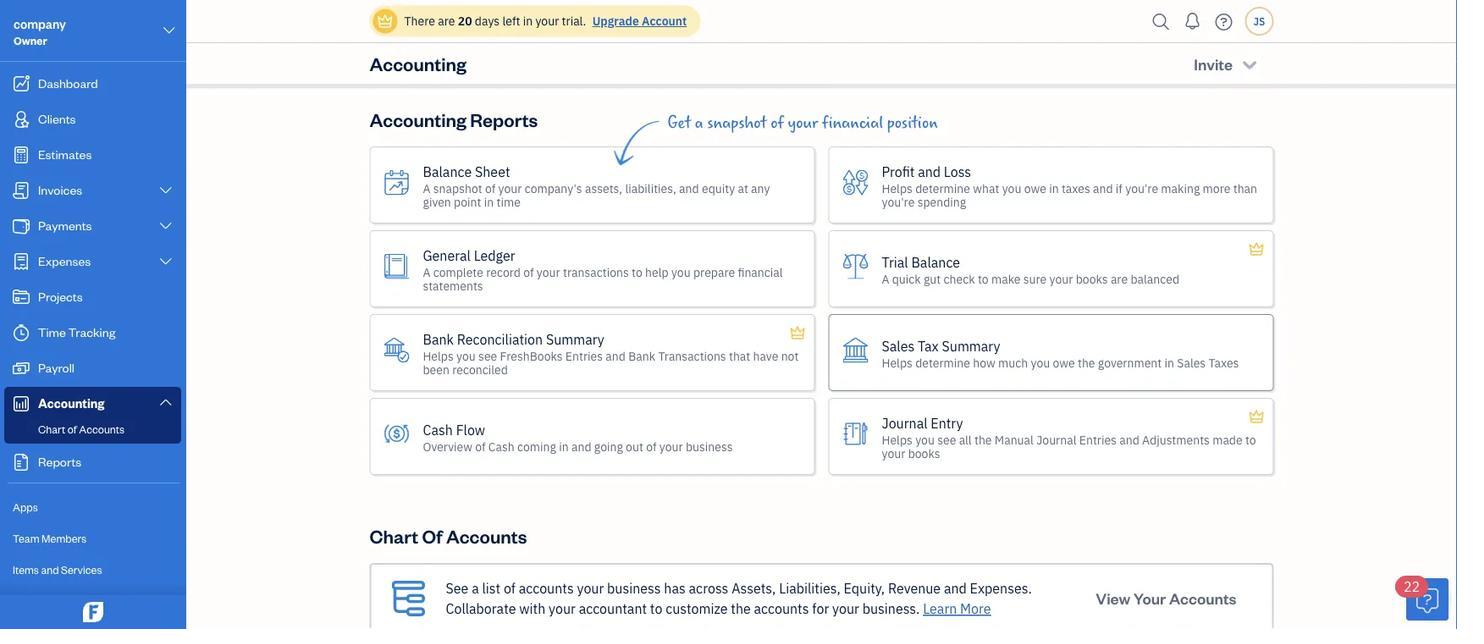 Task type: describe. For each thing, give the bounding box(es) containing it.
left
[[502, 13, 520, 29]]

entries inside bank reconciliation summary helps you see freshbooks entries and bank transactions that have not been reconciled
[[566, 348, 603, 364]]

you inside the journal entry helps you see all the manual journal entries and adjustments made to your books
[[915, 432, 935, 448]]

a for trial balance
[[882, 271, 889, 287]]

dashboard image
[[11, 75, 31, 92]]

helps inside the journal entry helps you see all the manual journal entries and adjustments made to your books
[[882, 432, 913, 448]]

bank connections
[[13, 594, 99, 608]]

reports link
[[4, 445, 181, 479]]

reports inside main element
[[38, 453, 81, 470]]

government
[[1098, 355, 1162, 371]]

time tracking
[[38, 324, 115, 340]]

what
[[973, 180, 999, 196]]

the inside sales tax summary helps determine how much you owe the government in sales taxes
[[1078, 355, 1095, 371]]

entries inside the journal entry helps you see all the manual journal entries and adjustments made to your books
[[1079, 432, 1117, 448]]

prepare
[[693, 264, 735, 280]]

taxes
[[1209, 355, 1239, 371]]

across
[[689, 580, 729, 597]]

0 horizontal spatial sales
[[882, 337, 915, 355]]

0 vertical spatial financial
[[822, 114, 883, 132]]

bank for reconciliation
[[423, 330, 454, 348]]

for
[[812, 600, 829, 618]]

view
[[1096, 589, 1131, 608]]

helps for bank reconciliation summary
[[423, 348, 454, 364]]

payments
[[38, 217, 92, 233]]

loss
[[944, 163, 971, 180]]

any
[[751, 180, 770, 196]]

record
[[486, 264, 521, 280]]

has
[[664, 580, 686, 597]]

project image
[[11, 289, 31, 306]]

much
[[998, 355, 1028, 371]]

sheet
[[475, 163, 510, 180]]

time
[[497, 194, 521, 210]]

to inside see a list of accounts your business has across assets, liabilities, equity, revenue and expenses. collaborate with your accountant to customize the accounts for your business.
[[650, 600, 662, 618]]

liabilities,
[[779, 580, 841, 597]]

to inside general ledger a complete record of your transactions to help you prepare financial statements
[[632, 264, 642, 280]]

helps for profit and loss
[[882, 180, 913, 196]]

and left loss
[[918, 163, 941, 180]]

manual
[[995, 432, 1034, 448]]

spending
[[918, 194, 966, 210]]

1 horizontal spatial crown image
[[1248, 239, 1265, 259]]

expenses link
[[4, 245, 181, 279]]

items
[[13, 563, 39, 577]]

1 horizontal spatial snapshot
[[707, 114, 767, 132]]

search image
[[1148, 9, 1175, 34]]

1 horizontal spatial sales
[[1177, 355, 1206, 371]]

1 horizontal spatial reports
[[470, 107, 538, 131]]

balance sheet a snapshot of your company's assets, liabilities, and equity at any given point in time
[[423, 163, 770, 210]]

you inside general ledger a complete record of your transactions to help you prepare financial statements
[[671, 264, 691, 280]]

that
[[729, 348, 750, 364]]

of inside general ledger a complete record of your transactions to help you prepare financial statements
[[523, 264, 534, 280]]

owe inside profit and loss helps determine what you owe in taxes and if you're making more than you're spending
[[1024, 180, 1046, 196]]

and inside balance sheet a snapshot of your company's assets, liabilities, and equity at any given point in time
[[679, 180, 699, 196]]

in inside balance sheet a snapshot of your company's assets, liabilities, and equity at any given point in time
[[484, 194, 494, 210]]

owner
[[14, 33, 47, 47]]

connect your bank account to begin matching your bank transactions image
[[398, 0, 669, 53]]

view your accounts
[[1096, 589, 1237, 608]]

and inside the journal entry helps you see all the manual journal entries and adjustments made to your books
[[1120, 432, 1140, 448]]

adjustments
[[1142, 432, 1210, 448]]

1 horizontal spatial you're
[[1126, 180, 1158, 196]]

equity,
[[844, 580, 885, 597]]

more
[[960, 600, 991, 618]]

apps link
[[4, 493, 181, 522]]

more
[[1203, 180, 1231, 196]]

coming
[[517, 439, 556, 454]]

expenses
[[38, 253, 91, 269]]

crown image for journal entry
[[1248, 407, 1265, 427]]

projects link
[[4, 280, 181, 314]]

summary for bank reconciliation summary
[[546, 330, 604, 348]]

1 vertical spatial accounts
[[754, 600, 809, 618]]

all
[[959, 432, 972, 448]]

chart of accounts
[[370, 524, 527, 548]]

gut
[[924, 271, 941, 287]]

profit and loss helps determine what you owe in taxes and if you're making more than you're spending
[[882, 163, 1257, 210]]

time tracking link
[[4, 316, 181, 350]]

dashboard
[[38, 75, 98, 91]]

1 horizontal spatial journal
[[1037, 432, 1077, 448]]

0 horizontal spatial journal
[[882, 414, 928, 432]]

financial inside general ledger a complete record of your transactions to help you prepare financial statements
[[738, 264, 783, 280]]

entry
[[931, 414, 963, 432]]

a for balance sheet
[[423, 180, 431, 196]]

general ledger a complete record of your transactions to help you prepare financial statements
[[423, 246, 783, 293]]

there
[[404, 13, 435, 29]]

equity
[[702, 180, 735, 196]]

view your accounts link
[[1081, 582, 1252, 616]]

see
[[446, 580, 469, 597]]

js button
[[1245, 7, 1274, 36]]

invoices
[[38, 182, 82, 198]]

chart of accounts
[[38, 422, 125, 436]]

money image
[[11, 360, 31, 377]]

get a snapshot of your financial position
[[668, 114, 938, 132]]

2 horizontal spatial bank
[[628, 348, 656, 364]]

chevrondown image
[[1240, 55, 1260, 72]]

complete
[[433, 264, 483, 280]]

going
[[594, 439, 623, 454]]

accounting link
[[4, 387, 181, 419]]

list
[[482, 580, 501, 597]]

20
[[458, 13, 472, 29]]

22 button
[[1395, 576, 1449, 621]]

journal entry helps you see all the manual journal entries and adjustments made to your books
[[882, 414, 1256, 461]]

payment image
[[11, 218, 31, 235]]

chevron large down image for expenses
[[158, 255, 174, 268]]

upgrade
[[592, 13, 639, 29]]

point
[[454, 194, 481, 210]]

see inside the journal entry helps you see all the manual journal entries and adjustments made to your books
[[937, 432, 956, 448]]

learn more
[[923, 600, 991, 618]]

0 vertical spatial chevron large down image
[[161, 20, 177, 41]]

estimate image
[[11, 146, 31, 163]]

tracking
[[68, 324, 115, 340]]

books inside the journal entry helps you see all the manual journal entries and adjustments made to your books
[[908, 445, 940, 461]]

learn more link
[[923, 600, 991, 618]]

to inside the journal entry helps you see all the manual journal entries and adjustments made to your books
[[1246, 432, 1256, 448]]

in right left
[[523, 13, 533, 29]]

0 vertical spatial accounting
[[370, 51, 467, 76]]

balance inside trial balance a quick gut check to make sure your books are balanced
[[911, 253, 960, 271]]

your inside trial balance a quick gut check to make sure your books are balanced
[[1050, 271, 1073, 287]]

accounts for chart of accounts
[[446, 524, 527, 548]]

collaborate
[[446, 600, 516, 618]]

go to help image
[[1210, 9, 1238, 34]]

connections
[[39, 594, 99, 608]]

with
[[519, 600, 546, 618]]

flow
[[456, 421, 485, 439]]

make
[[991, 271, 1021, 287]]

of
[[422, 524, 443, 548]]

made
[[1213, 432, 1243, 448]]

of inside balance sheet a snapshot of your company's assets, liabilities, and equity at any given point in time
[[485, 180, 496, 196]]

determine for summary
[[915, 355, 970, 371]]

clients
[[38, 111, 76, 127]]

statements
[[423, 278, 483, 293]]

chart of accounts image
[[392, 578, 425, 619]]

snapshot inside balance sheet a snapshot of your company's assets, liabilities, and equity at any given point in time
[[433, 180, 482, 196]]

chart of accounts link
[[8, 419, 178, 439]]

there are 20 days left in your trial. upgrade account
[[404, 13, 687, 29]]

you inside bank reconciliation summary helps you see freshbooks entries and bank transactions that have not been reconciled
[[456, 348, 476, 364]]

and left if at the top right of the page
[[1093, 180, 1113, 196]]

days
[[475, 13, 500, 29]]

timer image
[[11, 324, 31, 341]]

accounting inside main element
[[38, 395, 105, 411]]

1 horizontal spatial cash
[[488, 439, 515, 454]]

0 horizontal spatial cash
[[423, 421, 453, 439]]

help
[[645, 264, 669, 280]]



Task type: locate. For each thing, give the bounding box(es) containing it.
1 horizontal spatial accounts
[[446, 524, 527, 548]]

snapshot left time on the top of page
[[433, 180, 482, 196]]

given
[[423, 194, 451, 210]]

books right sure
[[1076, 271, 1108, 287]]

are left 20
[[438, 13, 455, 29]]

upgrade account link
[[589, 13, 687, 29]]

0 horizontal spatial crown image
[[789, 323, 807, 343]]

0 horizontal spatial snapshot
[[433, 180, 482, 196]]

to
[[632, 264, 642, 280], [978, 271, 989, 287], [1246, 432, 1256, 448], [650, 600, 662, 618]]

chart left of
[[370, 524, 418, 548]]

you're down profit
[[882, 194, 915, 210]]

apps
[[13, 500, 38, 514]]

bank for connections
[[13, 594, 37, 608]]

crown image down 'than'
[[1248, 239, 1265, 259]]

1 vertical spatial are
[[1111, 271, 1128, 287]]

entries left adjustments
[[1079, 432, 1117, 448]]

summary down transactions
[[546, 330, 604, 348]]

revenue
[[888, 580, 941, 597]]

projects
[[38, 288, 83, 304]]

1 vertical spatial balance
[[911, 253, 960, 271]]

a left list
[[472, 580, 479, 597]]

0 horizontal spatial see
[[479, 348, 497, 364]]

not
[[781, 348, 799, 364]]

you right what
[[1002, 180, 1022, 196]]

entries right freshbooks
[[566, 348, 603, 364]]

reports right report 'image'
[[38, 453, 81, 470]]

helps inside bank reconciliation summary helps you see freshbooks entries and bank transactions that have not been reconciled
[[423, 348, 454, 364]]

2 vertical spatial accounting
[[38, 395, 105, 411]]

chevron large down image inside expenses link
[[158, 255, 174, 268]]

in inside cash flow overview of cash coming in and going out of your business
[[559, 439, 569, 454]]

in inside profit and loss helps determine what you owe in taxes and if you're making more than you're spending
[[1049, 180, 1059, 196]]

in left taxes
[[1049, 180, 1059, 196]]

reconciliation
[[457, 330, 543, 348]]

0 horizontal spatial business
[[607, 580, 661, 597]]

bank up been
[[423, 330, 454, 348]]

1 determine from the top
[[915, 180, 970, 196]]

to right made
[[1246, 432, 1256, 448]]

0 horizontal spatial you're
[[882, 194, 915, 210]]

see left all at the bottom right of the page
[[937, 432, 956, 448]]

are inside trial balance a quick gut check to make sure your books are balanced
[[1111, 271, 1128, 287]]

chart down "accounting" link
[[38, 422, 65, 436]]

balance inside balance sheet a snapshot of your company's assets, liabilities, and equity at any given point in time
[[423, 163, 472, 180]]

0 horizontal spatial balance
[[423, 163, 472, 180]]

0 vertical spatial accounts
[[79, 422, 125, 436]]

notifications image
[[1179, 4, 1206, 38]]

see
[[479, 348, 497, 364], [937, 432, 956, 448]]

accounting reports
[[370, 107, 538, 131]]

invoice image
[[11, 182, 31, 199]]

your inside general ledger a complete record of your transactions to help you prepare financial statements
[[537, 264, 560, 280]]

bank left transactions
[[628, 348, 656, 364]]

0 horizontal spatial chart
[[38, 422, 65, 436]]

and inside cash flow overview of cash coming in and going out of your business
[[572, 439, 591, 454]]

sales tax summary helps determine how much you owe the government in sales taxes
[[882, 337, 1239, 371]]

1 horizontal spatial see
[[937, 432, 956, 448]]

1 vertical spatial business
[[607, 580, 661, 597]]

freshbooks image
[[80, 602, 107, 622]]

0 vertical spatial determine
[[915, 180, 970, 196]]

company
[[14, 16, 66, 32]]

financial
[[822, 114, 883, 132], [738, 264, 783, 280]]

overview
[[423, 439, 472, 454]]

0 horizontal spatial summary
[[546, 330, 604, 348]]

helps inside sales tax summary helps determine how much you owe the government in sales taxes
[[882, 355, 913, 371]]

business right out
[[686, 439, 733, 454]]

you
[[1002, 180, 1022, 196], [671, 264, 691, 280], [456, 348, 476, 364], [1031, 355, 1050, 371], [915, 432, 935, 448]]

are
[[438, 13, 455, 29], [1111, 271, 1128, 287]]

1 horizontal spatial the
[[975, 432, 992, 448]]

accounts for chart of accounts
[[79, 422, 125, 436]]

2 vertical spatial accounts
[[1169, 589, 1237, 608]]

crown image
[[376, 12, 394, 30], [1248, 239, 1265, 259]]

1 horizontal spatial a
[[695, 114, 703, 132]]

company owner
[[14, 16, 66, 47]]

in left time on the top of page
[[484, 194, 494, 210]]

1 vertical spatial entries
[[1079, 432, 1117, 448]]

helps left spending at the top right
[[882, 180, 913, 196]]

invite
[[1194, 54, 1233, 74]]

accounts
[[79, 422, 125, 436], [446, 524, 527, 548], [1169, 589, 1237, 608]]

1 vertical spatial accounts
[[446, 524, 527, 548]]

see a list of accounts your business has across assets, liabilities, equity, revenue and expenses. collaborate with your accountant to customize the accounts for your business.
[[446, 580, 1032, 618]]

owe right 'much' on the right bottom of page
[[1053, 355, 1075, 371]]

a right get
[[695, 114, 703, 132]]

a inside see a list of accounts your business has across assets, liabilities, equity, revenue and expenses. collaborate with your accountant to customize the accounts for your business.
[[472, 580, 479, 597]]

team members
[[13, 531, 86, 545]]

js
[[1254, 14, 1265, 28]]

resource center badge image
[[1406, 578, 1449, 621]]

0 horizontal spatial are
[[438, 13, 455, 29]]

accounts up list
[[446, 524, 527, 548]]

see left freshbooks
[[479, 348, 497, 364]]

and up learn more at bottom
[[944, 580, 967, 597]]

you right 'much' on the right bottom of page
[[1031, 355, 1050, 371]]

1 vertical spatial owe
[[1053, 355, 1075, 371]]

the inside the journal entry helps you see all the manual journal entries and adjustments made to your books
[[975, 432, 992, 448]]

chevron large down image
[[158, 184, 174, 197], [158, 219, 174, 233]]

chevron large down image up expenses link
[[158, 219, 174, 233]]

0 vertical spatial crown image
[[376, 12, 394, 30]]

financial left position
[[822, 114, 883, 132]]

1 vertical spatial the
[[975, 432, 992, 448]]

0 vertical spatial entries
[[566, 348, 603, 364]]

0 vertical spatial chevron large down image
[[158, 184, 174, 197]]

your inside cash flow overview of cash coming in and going out of your business
[[659, 439, 683, 454]]

chevron large down image inside "accounting" link
[[158, 395, 174, 409]]

your inside balance sheet a snapshot of your company's assets, liabilities, and equity at any given point in time
[[498, 180, 522, 196]]

and right items at the bottom left
[[41, 563, 59, 577]]

1 horizontal spatial are
[[1111, 271, 1128, 287]]

client image
[[11, 111, 31, 128]]

chevron large down image inside payments link
[[158, 219, 174, 233]]

0 horizontal spatial accounts
[[79, 422, 125, 436]]

you inside sales tax summary helps determine how much you owe the government in sales taxes
[[1031, 355, 1050, 371]]

0 horizontal spatial crown image
[[376, 12, 394, 30]]

bank
[[423, 330, 454, 348], [628, 348, 656, 364], [13, 594, 37, 608]]

summary inside bank reconciliation summary helps you see freshbooks entries and bank transactions that have not been reconciled
[[546, 330, 604, 348]]

in right government
[[1165, 355, 1174, 371]]

time
[[38, 324, 66, 340]]

business inside cash flow overview of cash coming in and going out of your business
[[686, 439, 733, 454]]

expense image
[[11, 253, 31, 270]]

a
[[695, 114, 703, 132], [472, 580, 479, 597]]

chart for chart of accounts
[[370, 524, 418, 548]]

members
[[42, 531, 86, 545]]

helps left reconciliation
[[423, 348, 454, 364]]

and
[[918, 163, 941, 180], [679, 180, 699, 196], [1093, 180, 1113, 196], [606, 348, 626, 364], [1120, 432, 1140, 448], [572, 439, 591, 454], [41, 563, 59, 577], [944, 580, 967, 597]]

balance
[[423, 163, 472, 180], [911, 253, 960, 271]]

0 horizontal spatial reports
[[38, 453, 81, 470]]

to left customize
[[650, 600, 662, 618]]

you right help
[[671, 264, 691, 280]]

business.
[[863, 600, 920, 618]]

determine left what
[[915, 180, 970, 196]]

profit
[[882, 163, 915, 180]]

transactions
[[563, 264, 629, 280]]

determine
[[915, 180, 970, 196], [915, 355, 970, 371]]

0 vertical spatial are
[[438, 13, 455, 29]]

of
[[771, 114, 784, 132], [485, 180, 496, 196], [523, 264, 534, 280], [68, 422, 77, 436], [475, 439, 486, 454], [646, 439, 657, 454], [504, 580, 516, 597]]

trial balance a quick gut check to make sure your books are balanced
[[882, 253, 1180, 287]]

chart image
[[11, 395, 31, 412]]

entries
[[566, 348, 603, 364], [1079, 432, 1117, 448]]

liabilities,
[[625, 180, 676, 196]]

team members link
[[4, 524, 181, 554]]

determine inside sales tax summary helps determine how much you owe the government in sales taxes
[[915, 355, 970, 371]]

1 vertical spatial accounting
[[370, 107, 467, 131]]

1 vertical spatial chevron large down image
[[158, 219, 174, 233]]

accounts for view your accounts
[[1169, 589, 1237, 608]]

0 horizontal spatial financial
[[738, 264, 783, 280]]

a left the complete
[[423, 264, 431, 280]]

than
[[1233, 180, 1257, 196]]

0 vertical spatial see
[[479, 348, 497, 364]]

and inside main element
[[41, 563, 59, 577]]

0 vertical spatial crown image
[[789, 323, 807, 343]]

0 vertical spatial snapshot
[[707, 114, 767, 132]]

chart for chart of accounts
[[38, 422, 65, 436]]

helps inside profit and loss helps determine what you owe in taxes and if you're making more than you're spending
[[882, 180, 913, 196]]

2 vertical spatial chevron large down image
[[158, 395, 174, 409]]

bank inside main element
[[13, 594, 37, 608]]

and left adjustments
[[1120, 432, 1140, 448]]

cash
[[423, 421, 453, 439], [488, 439, 515, 454]]

1 vertical spatial crown image
[[1248, 407, 1265, 427]]

a for general ledger
[[423, 264, 431, 280]]

you left all at the bottom right of the page
[[915, 432, 935, 448]]

a for get
[[695, 114, 703, 132]]

a left point
[[423, 180, 431, 196]]

report image
[[11, 454, 31, 471]]

accounts right the "your"
[[1169, 589, 1237, 608]]

of inside main element
[[68, 422, 77, 436]]

owe
[[1024, 180, 1046, 196], [1053, 355, 1075, 371]]

owe inside sales tax summary helps determine how much you owe the government in sales taxes
[[1053, 355, 1075, 371]]

to left make
[[978, 271, 989, 287]]

chevron large down image for payments
[[158, 219, 174, 233]]

to left help
[[632, 264, 642, 280]]

1 vertical spatial snapshot
[[433, 180, 482, 196]]

0 horizontal spatial bank
[[13, 594, 37, 608]]

2 chevron large down image from the top
[[158, 219, 174, 233]]

balanced
[[1131, 271, 1180, 287]]

1 vertical spatial determine
[[915, 355, 970, 371]]

accounts inside main element
[[79, 422, 125, 436]]

22
[[1404, 578, 1420, 596]]

1 horizontal spatial business
[[686, 439, 733, 454]]

chevron large down image
[[161, 20, 177, 41], [158, 255, 174, 268], [158, 395, 174, 409]]

1 horizontal spatial financial
[[822, 114, 883, 132]]

chart inside main element
[[38, 422, 65, 436]]

bank connections link
[[4, 587, 181, 616]]

to inside trial balance a quick gut check to make sure your books are balanced
[[978, 271, 989, 287]]

and left "equity"
[[679, 180, 699, 196]]

summary for sales tax summary
[[942, 337, 1000, 355]]

0 vertical spatial business
[[686, 439, 733, 454]]

services
[[61, 563, 102, 577]]

1 vertical spatial financial
[[738, 264, 783, 280]]

your
[[536, 13, 559, 29], [788, 114, 818, 132], [498, 180, 522, 196], [537, 264, 560, 280], [1050, 271, 1073, 287], [659, 439, 683, 454], [882, 445, 905, 461], [577, 580, 604, 597], [549, 600, 576, 618], [832, 600, 859, 618]]

sales left tax
[[882, 337, 915, 355]]

determine left how
[[915, 355, 970, 371]]

trial
[[882, 253, 908, 271]]

sales left taxes
[[1177, 355, 1206, 371]]

1 chevron large down image from the top
[[158, 184, 174, 197]]

1 horizontal spatial bank
[[423, 330, 454, 348]]

transactions
[[658, 348, 726, 364]]

1 horizontal spatial owe
[[1053, 355, 1075, 371]]

1 horizontal spatial summary
[[942, 337, 1000, 355]]

accounts down the assets,
[[754, 600, 809, 618]]

account
[[642, 13, 687, 29]]

the right all at the bottom right of the page
[[975, 432, 992, 448]]

reports up sheet at top left
[[470, 107, 538, 131]]

you're right if at the top right of the page
[[1126, 180, 1158, 196]]

1 horizontal spatial chart
[[370, 524, 418, 548]]

a left quick
[[882, 271, 889, 287]]

0 horizontal spatial entries
[[566, 348, 603, 364]]

0 vertical spatial chart
[[38, 422, 65, 436]]

and left going
[[572, 439, 591, 454]]

crown image
[[789, 323, 807, 343], [1248, 407, 1265, 427]]

summary inside sales tax summary helps determine how much you owe the government in sales taxes
[[942, 337, 1000, 355]]

in inside sales tax summary helps determine how much you owe the government in sales taxes
[[1165, 355, 1174, 371]]

2 vertical spatial the
[[731, 600, 751, 618]]

the left government
[[1078, 355, 1095, 371]]

see inside bank reconciliation summary helps you see freshbooks entries and bank transactions that have not been reconciled
[[479, 348, 497, 364]]

business
[[686, 439, 733, 454], [607, 580, 661, 597]]

cash right flow
[[488, 439, 515, 454]]

been
[[423, 362, 450, 377]]

a inside trial balance a quick gut check to make sure your books are balanced
[[882, 271, 889, 287]]

0 vertical spatial the
[[1078, 355, 1095, 371]]

1 horizontal spatial accounts
[[754, 600, 809, 618]]

payments link
[[4, 209, 181, 243]]

freshbooks
[[500, 348, 563, 364]]

accounts up with
[[519, 580, 574, 597]]

crown image for bank reconciliation summary
[[789, 323, 807, 343]]

chevron large down image for invoices
[[158, 184, 174, 197]]

general
[[423, 246, 471, 264]]

tax
[[918, 337, 939, 355]]

helps
[[882, 180, 913, 196], [423, 348, 454, 364], [882, 355, 913, 371], [882, 432, 913, 448]]

a inside general ledger a complete record of your transactions to help you prepare financial statements
[[423, 264, 431, 280]]

accounting
[[370, 51, 467, 76], [370, 107, 467, 131], [38, 395, 105, 411]]

chevron large down image for accounting
[[158, 395, 174, 409]]

a inside balance sheet a snapshot of your company's assets, liabilities, and equity at any given point in time
[[423, 180, 431, 196]]

determine for loss
[[915, 180, 970, 196]]

0 horizontal spatial the
[[731, 600, 751, 618]]

bank down items at the bottom left
[[13, 594, 37, 608]]

balance right trial at the right of the page
[[911, 253, 960, 271]]

your
[[1134, 589, 1166, 608]]

ledger
[[474, 246, 515, 264]]

journal right manual
[[1037, 432, 1077, 448]]

1 horizontal spatial books
[[1076, 271, 1108, 287]]

a for see
[[472, 580, 479, 597]]

1 horizontal spatial balance
[[911, 253, 960, 271]]

balance up given
[[423, 163, 472, 180]]

invoices link
[[4, 174, 181, 207]]

helps left the entry
[[882, 432, 913, 448]]

0 horizontal spatial books
[[908, 445, 940, 461]]

business inside see a list of accounts your business has across assets, liabilities, equity, revenue and expenses. collaborate with your accountant to customize the accounts for your business.
[[607, 580, 661, 597]]

0 horizontal spatial owe
[[1024, 180, 1046, 196]]

bank reconciliation summary helps you see freshbooks entries and bank transactions that have not been reconciled
[[423, 330, 799, 377]]

helps for sales tax summary
[[882, 355, 913, 371]]

cash left flow
[[423, 421, 453, 439]]

books
[[1076, 271, 1108, 287], [908, 445, 940, 461]]

and left transactions
[[606, 348, 626, 364]]

1 horizontal spatial crown image
[[1248, 407, 1265, 427]]

financial right prepare
[[738, 264, 783, 280]]

1 vertical spatial see
[[937, 432, 956, 448]]

in right coming in the left bottom of the page
[[559, 439, 569, 454]]

and inside bank reconciliation summary helps you see freshbooks entries and bank transactions that have not been reconciled
[[606, 348, 626, 364]]

the inside see a list of accounts your business has across assets, liabilities, equity, revenue and expenses. collaborate with your accountant to customize the accounts for your business.
[[731, 600, 751, 618]]

1 vertical spatial books
[[908, 445, 940, 461]]

helps left tax
[[882, 355, 913, 371]]

of inside see a list of accounts your business has across assets, liabilities, equity, revenue and expenses. collaborate with your accountant to customize the accounts for your business.
[[504, 580, 516, 597]]

1 vertical spatial crown image
[[1248, 239, 1265, 259]]

0 vertical spatial books
[[1076, 271, 1108, 287]]

2 determine from the top
[[915, 355, 970, 371]]

0 horizontal spatial accounts
[[519, 580, 574, 597]]

the down the assets,
[[731, 600, 751, 618]]

cash flow overview of cash coming in and going out of your business
[[423, 421, 733, 454]]

0 horizontal spatial a
[[472, 580, 479, 597]]

determine inside profit and loss helps determine what you owe in taxes and if you're making more than you're spending
[[915, 180, 970, 196]]

1 vertical spatial chevron large down image
[[158, 255, 174, 268]]

you inside profit and loss helps determine what you owe in taxes and if you're making more than you're spending
[[1002, 180, 1022, 196]]

and inside see a list of accounts your business has across assets, liabilities, equity, revenue and expenses. collaborate with your accountant to customize the accounts for your business.
[[944, 580, 967, 597]]

owe left taxes
[[1024, 180, 1046, 196]]

0 vertical spatial accounts
[[519, 580, 574, 597]]

accounts down "accounting" link
[[79, 422, 125, 436]]

1 horizontal spatial entries
[[1079, 432, 1117, 448]]

snapshot right get
[[707, 114, 767, 132]]

learn
[[923, 600, 957, 618]]

summary right tax
[[942, 337, 1000, 355]]

books down the entry
[[908, 445, 940, 461]]

0 vertical spatial a
[[695, 114, 703, 132]]

0 vertical spatial owe
[[1024, 180, 1046, 196]]

are left "balanced"
[[1111, 271, 1128, 287]]

0 vertical spatial reports
[[470, 107, 538, 131]]

2 horizontal spatial the
[[1078, 355, 1095, 371]]

1 vertical spatial reports
[[38, 453, 81, 470]]

2 horizontal spatial accounts
[[1169, 589, 1237, 608]]

chevron large down image down estimates link at the top of the page
[[158, 184, 174, 197]]

your inside the journal entry helps you see all the manual journal entries and adjustments made to your books
[[882, 445, 905, 461]]

invite button
[[1179, 47, 1274, 81]]

the
[[1078, 355, 1095, 371], [975, 432, 992, 448], [731, 600, 751, 618]]

1 vertical spatial a
[[472, 580, 479, 597]]

journal left the entry
[[882, 414, 928, 432]]

crown image left there
[[376, 12, 394, 30]]

snapshot
[[707, 114, 767, 132], [433, 180, 482, 196]]

payroll
[[38, 359, 74, 376]]

you right been
[[456, 348, 476, 364]]

books inside trial balance a quick gut check to make sure your books are balanced
[[1076, 271, 1108, 287]]

main element
[[0, 0, 229, 629]]

0 vertical spatial balance
[[423, 163, 472, 180]]

business up accountant
[[607, 580, 661, 597]]

company's
[[525, 180, 582, 196]]

1 vertical spatial chart
[[370, 524, 418, 548]]



Task type: vqa. For each thing, say whether or not it's contained in the screenshot.
1st $0.00 from the bottom of the page
no



